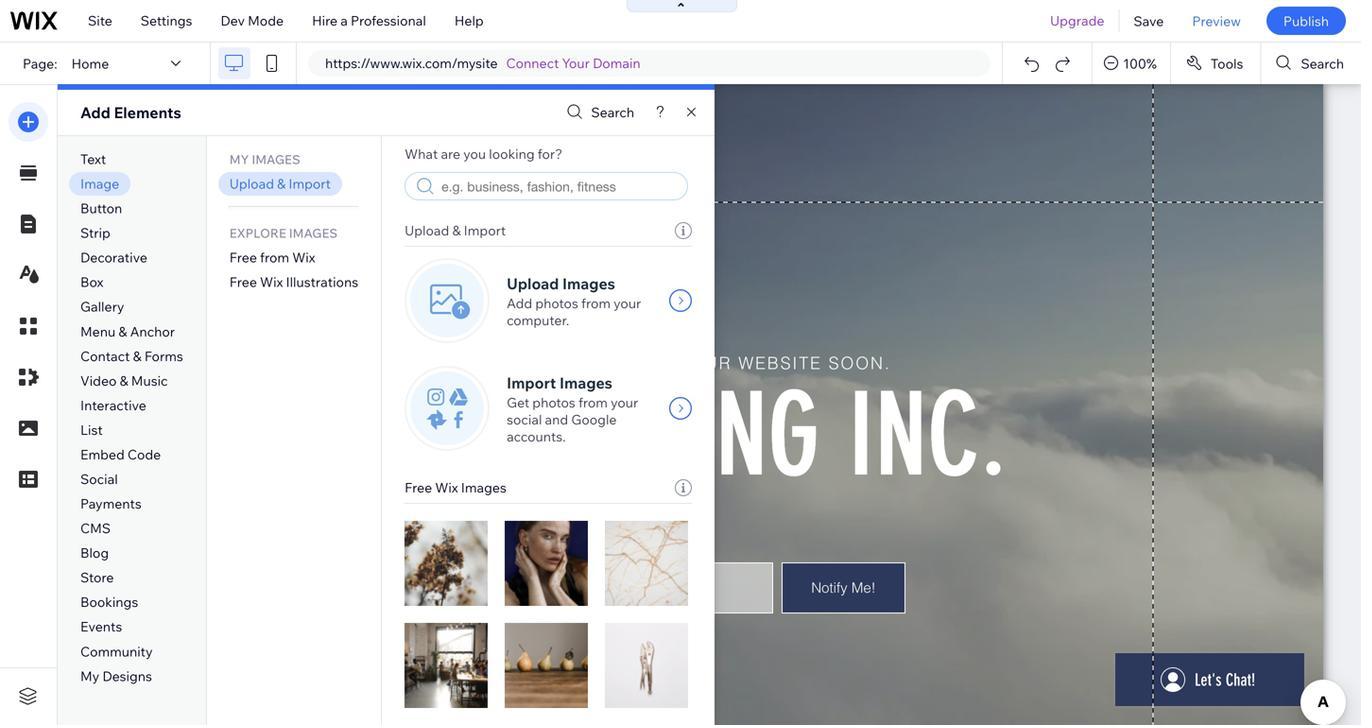 Task type: vqa. For each thing, say whether or not it's contained in the screenshot.
"Google"
yes



Task type: describe. For each thing, give the bounding box(es) containing it.
help
[[455, 12, 484, 29]]

add inside upload images add photos from your computer.
[[507, 295, 533, 312]]

free wix images
[[405, 479, 507, 496]]

computer.
[[507, 312, 570, 329]]

2 horizontal spatial wix
[[435, 479, 458, 496]]

anchor
[[130, 323, 175, 340]]

explore
[[230, 226, 286, 241]]

what
[[405, 146, 438, 162]]

my images upload & import
[[230, 152, 331, 192]]

decorative
[[80, 249, 147, 266]]

home
[[71, 55, 109, 72]]

your for import images
[[611, 394, 639, 411]]

https://www.wix.com/mysite connect your domain
[[325, 55, 641, 71]]

social
[[80, 471, 118, 488]]

video
[[80, 372, 117, 389]]

0 horizontal spatial wix
[[260, 274, 283, 290]]

images for explore
[[289, 226, 338, 241]]

and
[[545, 411, 569, 428]]

preview button
[[1179, 0, 1256, 42]]

box
[[80, 274, 103, 291]]

strip
[[80, 225, 110, 241]]

0 vertical spatial add
[[80, 103, 111, 122]]

save button
[[1120, 0, 1179, 42]]

domain
[[593, 55, 641, 71]]

& left forms
[[133, 348, 142, 364]]

1 vertical spatial free
[[230, 274, 257, 290]]

social
[[507, 411, 542, 428]]

1 vertical spatial import
[[464, 222, 506, 239]]

0 horizontal spatial search
[[591, 104, 635, 121]]

100% button
[[1093, 43, 1171, 84]]

1 horizontal spatial search button
[[1262, 43, 1362, 84]]

preview
[[1193, 13, 1242, 29]]

https://www.wix.com/mysite
[[325, 55, 498, 71]]

& down are
[[452, 222, 461, 239]]

elements
[[114, 103, 181, 122]]

looking
[[489, 146, 535, 162]]

upload for &
[[405, 222, 450, 239]]

import images get photos from your social and google accounts.
[[507, 374, 639, 445]]

connect
[[506, 55, 559, 71]]

e.g. business, fashion, fitness field
[[440, 178, 682, 195]]

mode
[[248, 12, 284, 29]]

save
[[1134, 13, 1164, 29]]

text image button strip decorative box gallery menu & anchor contact & forms video & music interactive list embed code social payments cms blog store bookings events community my designs
[[80, 151, 183, 685]]

upgrade
[[1051, 12, 1105, 29]]

illustrations
[[286, 274, 359, 290]]

what are you looking for?
[[405, 146, 563, 162]]

contact
[[80, 348, 130, 364]]

accounts.
[[507, 428, 566, 445]]

for?
[[538, 146, 563, 162]]

blog
[[80, 545, 109, 561]]

add elements
[[80, 103, 181, 122]]

music
[[131, 372, 168, 389]]

settings
[[141, 12, 192, 29]]

payments
[[80, 496, 142, 512]]

from for import images
[[579, 394, 608, 411]]



Task type: locate. For each thing, give the bounding box(es) containing it.
1 horizontal spatial add
[[507, 295, 533, 312]]

2 vertical spatial free
[[405, 479, 432, 496]]

0 vertical spatial your
[[614, 295, 642, 312]]

1 horizontal spatial upload
[[405, 222, 450, 239]]

1 vertical spatial from
[[582, 295, 611, 312]]

upload
[[230, 175, 274, 192], [405, 222, 450, 239], [507, 274, 559, 293]]

1 vertical spatial search
[[591, 104, 635, 121]]

search button down domain
[[562, 99, 635, 126]]

from inside explore images free from wix free wix illustrations
[[260, 249, 289, 266]]

images inside my images upload & import
[[252, 152, 300, 167]]

add
[[80, 103, 111, 122], [507, 295, 533, 312]]

my up 'explore'
[[230, 152, 249, 167]]

import up explore images free from wix free wix illustrations
[[289, 175, 331, 192]]

0 vertical spatial search
[[1302, 55, 1345, 72]]

photos inside import images get photos from your social and google accounts.
[[533, 394, 576, 411]]

1 horizontal spatial search
[[1302, 55, 1345, 72]]

your
[[614, 295, 642, 312], [611, 394, 639, 411]]

1 horizontal spatial wix
[[292, 249, 315, 266]]

upload up 'explore'
[[230, 175, 274, 192]]

upload for images
[[507, 274, 559, 293]]

text
[[80, 151, 106, 167]]

community
[[80, 643, 153, 660]]

menu
[[80, 323, 116, 340]]

& up 'explore'
[[277, 175, 286, 192]]

cms
[[80, 520, 111, 537]]

store
[[80, 569, 114, 586]]

0 vertical spatial wix
[[292, 249, 315, 266]]

import
[[289, 175, 331, 192], [464, 222, 506, 239], [507, 374, 556, 392]]

upload & import
[[405, 222, 506, 239]]

&
[[277, 175, 286, 192], [452, 222, 461, 239], [119, 323, 127, 340], [133, 348, 142, 364], [120, 372, 128, 389]]

search button
[[1262, 43, 1362, 84], [562, 99, 635, 126]]

photos up and
[[533, 394, 576, 411]]

code
[[128, 446, 161, 463]]

image
[[80, 175, 119, 192]]

1 vertical spatial search button
[[562, 99, 635, 126]]

images inside import images get photos from your social and google accounts.
[[560, 374, 613, 392]]

images for upload
[[563, 274, 616, 293]]

from inside import images get photos from your social and google accounts.
[[579, 394, 608, 411]]

search button down publish button
[[1262, 43, 1362, 84]]

search down domain
[[591, 104, 635, 121]]

from for upload images
[[582, 295, 611, 312]]

tools
[[1211, 55, 1244, 72]]

upload inside upload images add photos from your computer.
[[507, 274, 559, 293]]

2 vertical spatial wix
[[435, 479, 458, 496]]

are
[[441, 146, 461, 162]]

publish button
[[1267, 7, 1347, 35]]

add up computer.
[[507, 295, 533, 312]]

2 vertical spatial upload
[[507, 274, 559, 293]]

upload up computer.
[[507, 274, 559, 293]]

dev
[[221, 12, 245, 29]]

add up text
[[80, 103, 111, 122]]

button
[[80, 200, 122, 217]]

& inside my images upload & import
[[277, 175, 286, 192]]

search down publish
[[1302, 55, 1345, 72]]

list
[[80, 422, 103, 438]]

0 vertical spatial photos
[[536, 295, 579, 312]]

import inside my images upload & import
[[289, 175, 331, 192]]

you
[[464, 146, 486, 162]]

1 vertical spatial upload
[[405, 222, 450, 239]]

publish
[[1284, 13, 1330, 29]]

my inside "text image button strip decorative box gallery menu & anchor contact & forms video & music interactive list embed code social payments cms blog store bookings events community my designs"
[[80, 668, 100, 685]]

free
[[230, 249, 257, 266], [230, 274, 257, 290], [405, 479, 432, 496]]

1 vertical spatial your
[[611, 394, 639, 411]]

upload inside my images upload & import
[[230, 175, 274, 192]]

2 horizontal spatial upload
[[507, 274, 559, 293]]

explore images free from wix free wix illustrations
[[230, 226, 359, 290]]

site
[[88, 12, 112, 29]]

your
[[562, 55, 590, 71]]

photos
[[536, 295, 579, 312], [533, 394, 576, 411]]

hire
[[312, 12, 338, 29]]

embed
[[80, 446, 125, 463]]

bookings
[[80, 594, 138, 611]]

your inside upload images add photos from your computer.
[[614, 295, 642, 312]]

google
[[572, 411, 617, 428]]

& right the menu
[[119, 323, 127, 340]]

1 vertical spatial my
[[80, 668, 100, 685]]

from
[[260, 249, 289, 266], [582, 295, 611, 312], [579, 394, 608, 411]]

import down what are you looking for?
[[464, 222, 506, 239]]

from inside upload images add photos from your computer.
[[582, 295, 611, 312]]

get
[[507, 394, 530, 411]]

photos for upload
[[536, 295, 579, 312]]

0 vertical spatial my
[[230, 152, 249, 167]]

designs
[[102, 668, 152, 685]]

images
[[252, 152, 300, 167], [289, 226, 338, 241], [563, 274, 616, 293], [560, 374, 613, 392], [461, 479, 507, 496]]

images for my
[[252, 152, 300, 167]]

upload down what
[[405, 222, 450, 239]]

images inside upload images add photos from your computer.
[[563, 274, 616, 293]]

1 vertical spatial wix
[[260, 274, 283, 290]]

0 vertical spatial free
[[230, 249, 257, 266]]

0 horizontal spatial my
[[80, 668, 100, 685]]

0 vertical spatial from
[[260, 249, 289, 266]]

your inside import images get photos from your social and google accounts.
[[611, 394, 639, 411]]

professional
[[351, 12, 426, 29]]

photos for import
[[533, 394, 576, 411]]

0 horizontal spatial add
[[80, 103, 111, 122]]

100%
[[1124, 55, 1157, 72]]

0 horizontal spatial upload
[[230, 175, 274, 192]]

events
[[80, 619, 122, 635]]

wix
[[292, 249, 315, 266], [260, 274, 283, 290], [435, 479, 458, 496]]

1 horizontal spatial my
[[230, 152, 249, 167]]

my
[[230, 152, 249, 167], [80, 668, 100, 685]]

images for import
[[560, 374, 613, 392]]

2 vertical spatial from
[[579, 394, 608, 411]]

forms
[[145, 348, 183, 364]]

0 horizontal spatial search button
[[562, 99, 635, 126]]

0 vertical spatial import
[[289, 175, 331, 192]]

photos inside upload images add photos from your computer.
[[536, 295, 579, 312]]

0 vertical spatial upload
[[230, 175, 274, 192]]

upload images add photos from your computer.
[[507, 274, 642, 329]]

dev mode
[[221, 12, 284, 29]]

gallery
[[80, 299, 124, 315]]

my inside my images upload & import
[[230, 152, 249, 167]]

interactive
[[80, 397, 146, 414]]

your for upload images
[[614, 295, 642, 312]]

my down community
[[80, 668, 100, 685]]

1 vertical spatial photos
[[533, 394, 576, 411]]

2 horizontal spatial import
[[507, 374, 556, 392]]

tools button
[[1172, 43, 1261, 84]]

a
[[341, 12, 348, 29]]

import up get
[[507, 374, 556, 392]]

search
[[1302, 55, 1345, 72], [591, 104, 635, 121]]

2 vertical spatial import
[[507, 374, 556, 392]]

hire a professional
[[312, 12, 426, 29]]

& right video
[[120, 372, 128, 389]]

photos up computer.
[[536, 295, 579, 312]]

0 horizontal spatial import
[[289, 175, 331, 192]]

1 vertical spatial add
[[507, 295, 533, 312]]

1 horizontal spatial import
[[464, 222, 506, 239]]

import inside import images get photos from your social and google accounts.
[[507, 374, 556, 392]]

images inside explore images free from wix free wix illustrations
[[289, 226, 338, 241]]

0 vertical spatial search button
[[1262, 43, 1362, 84]]



